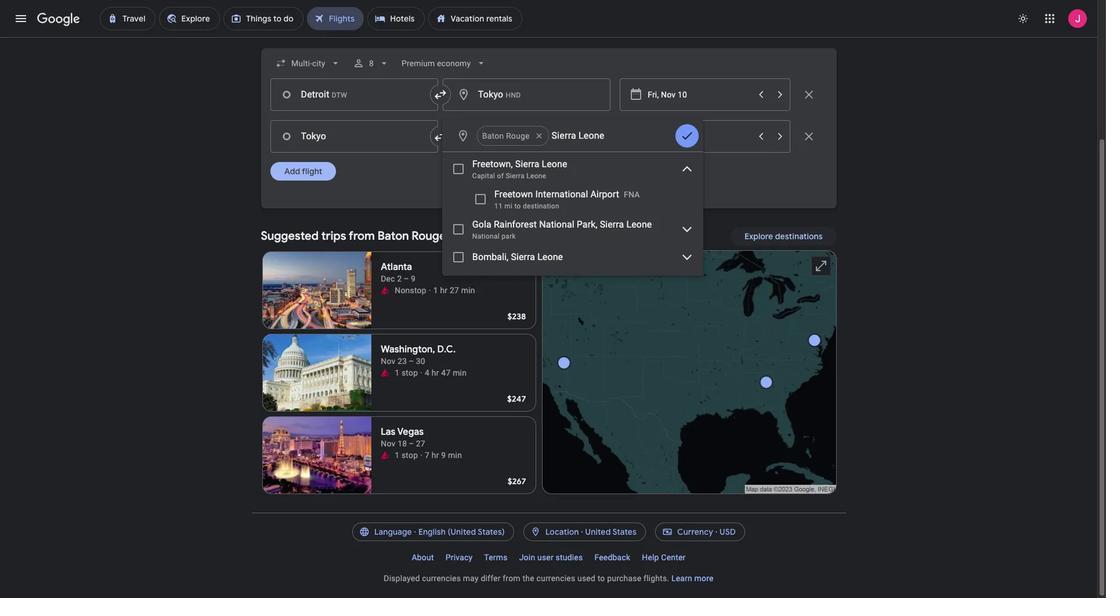 Task type: locate. For each thing, give the bounding box(es) containing it.
nov inside washington, d.c. nov 23 – 30
[[381, 357, 396, 366]]

las vegas nov 18 – 27
[[381, 426, 426, 448]]

remove flight from detroit to tokyo on fri, nov 10 image
[[802, 88, 816, 102]]

2 – 9
[[397, 274, 416, 283]]

leone down "fna"
[[627, 219, 652, 230]]

 image
[[429, 285, 431, 296], [421, 367, 423, 379], [421, 450, 423, 461]]

search
[[544, 202, 571, 213]]

min right the 9
[[448, 451, 462, 460]]

1 1 stop from the top
[[395, 368, 418, 378]]

user
[[538, 553, 554, 562]]

1 vertical spatial stop
[[402, 451, 418, 460]]

baton up atlanta on the left top
[[378, 229, 409, 243]]

1 vertical spatial from
[[503, 574, 521, 583]]

2 1 stop from the top
[[395, 451, 418, 460]]

sierra inside gola rainforest national park, sierra leone national park
[[600, 219, 625, 230]]

8 button
[[348, 49, 395, 77]]

to
[[515, 202, 521, 210], [598, 574, 605, 583]]

0 vertical spatial  image
[[429, 285, 431, 296]]

atlanta
[[381, 261, 412, 273]]

leone
[[542, 159, 568, 170], [527, 172, 547, 180], [627, 219, 652, 230], [538, 251, 563, 263]]

min right 47
[[453, 368, 467, 378]]

0 vertical spatial baton
[[483, 131, 504, 141]]

27
[[450, 286, 459, 295]]

1 stop from the top
[[402, 368, 418, 378]]

delta image down washington,
[[381, 368, 390, 378]]

1 vertical spatial 1
[[395, 368, 400, 378]]

None text field
[[270, 78, 438, 111], [443, 78, 611, 111], [270, 78, 438, 111], [443, 78, 611, 111]]

7 hr 9 min
[[425, 451, 462, 460]]

247 US dollars text field
[[508, 394, 526, 404]]

swap origin and destination. image
[[434, 88, 448, 102]]

None text field
[[270, 120, 438, 153]]

2 delta image from the top
[[381, 368, 390, 378]]

None field
[[270, 53, 346, 74], [397, 53, 492, 74], [270, 53, 346, 74], [397, 53, 492, 74]]

displayed
[[384, 574, 420, 583]]

vegas
[[398, 426, 424, 438]]

stop down 23 – 30
[[402, 368, 418, 378]]

from right trips
[[349, 229, 375, 243]]

national down gola
[[473, 232, 500, 240]]

mi
[[505, 202, 513, 210]]

min
[[462, 286, 475, 295], [453, 368, 467, 378], [448, 451, 462, 460]]

1 stop down 23 – 30
[[395, 368, 418, 378]]

departure text field up toggle nearby airports for freetown, sierra leone icon
[[648, 121, 751, 152]]

main menu image
[[14, 12, 28, 26]]

join user studies link
[[514, 548, 589, 567]]

1 nov from the top
[[381, 357, 396, 366]]

0 vertical spatial hr
[[440, 286, 448, 295]]

rouge up atlanta on the left top
[[412, 229, 446, 243]]

d.c.
[[438, 344, 456, 355]]

1 horizontal spatial national
[[540, 219, 575, 230]]

1 vertical spatial national
[[473, 232, 500, 240]]

0 horizontal spatial rouge
[[412, 229, 446, 243]]

delta image
[[381, 286, 390, 295], [381, 368, 390, 378]]

11
[[495, 202, 503, 210]]

sierra down park at the left top
[[511, 251, 536, 263]]

1 horizontal spatial currencies
[[537, 574, 576, 583]]

baton rouge
[[483, 131, 530, 141]]

stop for washington,
[[402, 368, 418, 378]]

differ
[[481, 574, 501, 583]]

0 horizontal spatial to
[[515, 202, 521, 210]]

0 vertical spatial 1
[[434, 286, 438, 295]]

min right 27
[[462, 286, 475, 295]]

states)
[[478, 527, 505, 537]]

from left the
[[503, 574, 521, 583]]

united
[[586, 527, 611, 537]]

hr right 7
[[432, 451, 439, 460]]

1 horizontal spatial baton
[[483, 131, 504, 141]]

baton rouge option
[[477, 122, 549, 150]]

(united
[[448, 527, 476, 537]]

Departure text field
[[648, 79, 751, 110], [648, 121, 751, 152]]

0 vertical spatial 1 stop
[[395, 368, 418, 378]]

rouge
[[506, 131, 530, 141], [412, 229, 446, 243]]

0 vertical spatial rouge
[[506, 131, 530, 141]]

 image left 7
[[421, 450, 423, 461]]

1 left 27
[[434, 286, 438, 295]]

toggle nearby airports for gola rainforest national park, sierra leone image
[[681, 222, 695, 236]]

stop down 18 – 27
[[402, 451, 418, 460]]

leone up freetown
[[527, 172, 547, 180]]

help
[[642, 553, 660, 562]]

 image for atlanta
[[429, 285, 431, 296]]

language
[[375, 527, 412, 537]]

rouge up freetown, sierra leone capital of sierra leone
[[506, 131, 530, 141]]

baton
[[483, 131, 504, 141], [378, 229, 409, 243]]

hr left 27
[[440, 286, 448, 295]]

1 currencies from the left
[[422, 574, 461, 583]]

sierra right of
[[506, 172, 525, 180]]

$238
[[508, 311, 526, 322]]

2 vertical spatial  image
[[421, 450, 423, 461]]

1 vertical spatial rouge
[[412, 229, 446, 243]]

washington, d.c. nov 23 – 30
[[381, 344, 456, 366]]

swap origin and destination. image
[[434, 130, 448, 143]]

0 horizontal spatial currencies
[[422, 574, 461, 583]]

freetown,
[[473, 159, 513, 170]]

national
[[540, 219, 575, 230], [473, 232, 500, 240]]

1 vertical spatial nov
[[381, 439, 396, 448]]

1 horizontal spatial from
[[503, 574, 521, 583]]

feedback
[[595, 553, 631, 562]]

join user studies
[[520, 553, 583, 562]]

0 vertical spatial nov
[[381, 357, 396, 366]]

$267
[[508, 476, 526, 487]]

1 vertical spatial hr
[[432, 368, 439, 378]]

1 vertical spatial 1 stop
[[395, 451, 418, 460]]

dec
[[381, 274, 395, 283]]

2 vertical spatial hr
[[432, 451, 439, 460]]

0 vertical spatial from
[[349, 229, 375, 243]]

stop
[[402, 368, 418, 378], [402, 451, 418, 460]]

1 vertical spatial delta image
[[381, 368, 390, 378]]

nov down las
[[381, 439, 396, 448]]

freetown
[[495, 189, 533, 200]]

national down search
[[540, 219, 575, 230]]

1 stop
[[395, 368, 418, 378], [395, 451, 418, 460]]

freetown international airport fna 11 mi to destination
[[495, 189, 640, 210]]

 image right nonstop
[[429, 285, 431, 296]]

0 vertical spatial stop
[[402, 368, 418, 378]]

list box
[[442, 152, 704, 276]]

hr right '4'
[[432, 368, 439, 378]]

0 vertical spatial national
[[540, 219, 575, 230]]

1 vertical spatial  image
[[421, 367, 423, 379]]

usd
[[720, 527, 736, 537]]

1 vertical spatial baton
[[378, 229, 409, 243]]

about link
[[406, 548, 440, 567]]

to right used
[[598, 574, 605, 583]]

nov down washington,
[[381, 357, 396, 366]]

to right the mi
[[515, 202, 521, 210]]

sierra
[[516, 159, 540, 170], [506, 172, 525, 180], [600, 219, 625, 230], [511, 251, 536, 263]]

23 – 30
[[398, 357, 426, 366]]

atlanta dec 2 – 9
[[381, 261, 416, 283]]

0 horizontal spatial from
[[349, 229, 375, 243]]

1 vertical spatial departure text field
[[648, 121, 751, 152]]

1 for washington,
[[395, 368, 400, 378]]

2 nov from the top
[[381, 439, 396, 448]]

2 vertical spatial 1
[[395, 451, 400, 460]]

leone down gola rainforest national park, sierra leone national park at the top of the page
[[538, 251, 563, 263]]

1
[[434, 286, 438, 295], [395, 368, 400, 378], [395, 451, 400, 460]]

2 currencies from the left
[[537, 574, 576, 583]]

english
[[419, 527, 446, 537]]

1 horizontal spatial rouge
[[506, 131, 530, 141]]

nov inside las vegas nov 18 – 27
[[381, 439, 396, 448]]

united states
[[586, 527, 637, 537]]

2 stop from the top
[[402, 451, 418, 460]]

0 vertical spatial to
[[515, 202, 521, 210]]

9
[[442, 451, 446, 460]]

nov
[[381, 357, 396, 366], [381, 439, 396, 448]]

rouge inside option
[[506, 131, 530, 141]]

1 right delta image
[[395, 451, 400, 460]]

1 down 23 – 30
[[395, 368, 400, 378]]

help center link
[[637, 548, 692, 567]]

delta image down dec
[[381, 286, 390, 295]]

1 delta image from the top
[[381, 286, 390, 295]]

0 vertical spatial departure text field
[[648, 79, 751, 110]]

trips
[[322, 229, 346, 243]]

park,
[[577, 219, 598, 230]]

currencies down join user studies
[[537, 574, 576, 583]]

0 horizontal spatial baton
[[378, 229, 409, 243]]

baton up the freetown,
[[483, 131, 504, 141]]

list box containing freetown, sierra leone
[[442, 152, 704, 276]]

2 departure text field from the top
[[648, 121, 751, 152]]

studies
[[556, 553, 583, 562]]

sierra right 'park,'
[[600, 219, 625, 230]]

1 horizontal spatial to
[[598, 574, 605, 583]]

international
[[536, 189, 589, 200]]

departure text field up done image
[[648, 79, 751, 110]]

currencies down privacy
[[422, 574, 461, 583]]

freetown, sierra leone capital of sierra leone
[[473, 159, 568, 180]]

hr for washington, d.c.
[[432, 368, 439, 378]]

fna
[[624, 190, 640, 199]]

hr
[[440, 286, 448, 295], [432, 368, 439, 378], [432, 451, 439, 460]]

toggle nearby airports for freetown, sierra leone image
[[681, 162, 695, 176]]

leone up international
[[542, 159, 568, 170]]

center
[[662, 553, 686, 562]]

add
[[284, 166, 300, 177]]

0 horizontal spatial national
[[473, 232, 500, 240]]

privacy link
[[440, 548, 479, 567]]

1 vertical spatial min
[[453, 368, 467, 378]]

 image left '4'
[[421, 367, 423, 379]]

1 stop down 18 – 27
[[395, 451, 418, 460]]

2 vertical spatial min
[[448, 451, 462, 460]]

0 vertical spatial min
[[462, 286, 475, 295]]

currencies
[[422, 574, 461, 583], [537, 574, 576, 583]]

learn
[[672, 574, 693, 583]]

0 vertical spatial delta image
[[381, 286, 390, 295]]



Task type: vqa. For each thing, say whether or not it's contained in the screenshot.


Task type: describe. For each thing, give the bounding box(es) containing it.
 image for washington,
[[421, 367, 423, 379]]

rouge inside region
[[412, 229, 446, 243]]

Flight search field
[[252, 48, 846, 276]]

leone inside gola rainforest national park, sierra leone national park
[[627, 219, 652, 230]]

privacy
[[446, 553, 473, 562]]

gola
[[473, 219, 492, 230]]

delta image for atlanta
[[381, 286, 390, 295]]

about
[[412, 553, 434, 562]]

feedback link
[[589, 548, 637, 567]]

change appearance image
[[1010, 5, 1038, 33]]

displayed currencies may differ from the currencies used to purchase flights. learn more
[[384, 574, 714, 583]]

8
[[369, 59, 374, 68]]

suggested trips from baton rouge
[[261, 229, 446, 243]]

1 for las
[[395, 451, 400, 460]]

toggle nearby airports for bombali, sierra leone image
[[681, 250, 695, 264]]

add flight
[[284, 166, 322, 177]]

hr for las vegas
[[432, 451, 439, 460]]

bombali,
[[473, 251, 509, 263]]

explore destinations
[[745, 231, 823, 242]]

delta image for washington, d.c.
[[381, 368, 390, 378]]

las
[[381, 426, 396, 438]]

nov for washington,
[[381, 357, 396, 366]]

baton rouge list box
[[473, 122, 674, 150]]

sierra down baton rouge option
[[516, 159, 540, 170]]

states
[[613, 527, 637, 537]]

enter your destination dialog
[[442, 120, 704, 276]]

 image for las
[[421, 450, 423, 461]]

Where else? text field
[[552, 122, 674, 150]]

18 – 27
[[398, 439, 426, 448]]

1 departure text field from the top
[[648, 79, 751, 110]]

join
[[520, 553, 536, 562]]

47
[[442, 368, 451, 378]]

1 hr 27 min
[[434, 286, 475, 295]]

explore destinations button
[[731, 222, 837, 250]]

terms link
[[479, 548, 514, 567]]

list box inside flight search field
[[442, 152, 704, 276]]

delta image
[[381, 451, 390, 460]]

$247
[[508, 394, 526, 404]]

min for las vegas
[[448, 451, 462, 460]]

4
[[425, 368, 430, 378]]

may
[[463, 574, 479, 583]]

search button
[[518, 196, 580, 219]]

park
[[502, 232, 516, 240]]

explore
[[745, 231, 774, 242]]

washington,
[[381, 344, 435, 355]]

terms
[[485, 553, 508, 562]]

from inside suggested trips from baton rouge region
[[349, 229, 375, 243]]

currency
[[678, 527, 714, 537]]

baton inside option
[[483, 131, 504, 141]]

4 hr 47 min
[[425, 368, 467, 378]]

done image
[[681, 129, 695, 143]]

english (united states)
[[419, 527, 505, 537]]

stop for las
[[402, 451, 418, 460]]

purchase
[[608, 574, 642, 583]]

to inside freetown international airport fna 11 mi to destination
[[515, 202, 521, 210]]

nov for las
[[381, 439, 396, 448]]

help center
[[642, 553, 686, 562]]

of
[[497, 172, 504, 180]]

gola rainforest national park, sierra leone national park
[[473, 219, 652, 240]]

flights.
[[644, 574, 670, 583]]

min for atlanta
[[462, 286, 475, 295]]

more
[[695, 574, 714, 583]]

hr for atlanta
[[440, 286, 448, 295]]

267 US dollars text field
[[508, 476, 526, 487]]

nonstop
[[395, 286, 427, 295]]

baton inside region
[[378, 229, 409, 243]]

capital
[[473, 172, 496, 180]]

airport
[[591, 189, 620, 200]]

suggested
[[261, 229, 319, 243]]

remove flight from tokyo to baton rouge on tue, nov 14 image
[[802, 130, 816, 143]]

none text field inside flight search field
[[270, 120, 438, 153]]

the
[[523, 574, 535, 583]]

1 stop for washington,
[[395, 368, 418, 378]]

add flight button
[[270, 162, 336, 181]]

location
[[546, 527, 579, 537]]

bombali, sierra leone
[[473, 251, 563, 263]]

7
[[425, 451, 430, 460]]

suggested trips from baton rouge region
[[261, 222, 837, 499]]

238 US dollars text field
[[508, 311, 526, 322]]

rainforest
[[494, 219, 537, 230]]

flight
[[302, 166, 322, 177]]

1 stop for las
[[395, 451, 418, 460]]

destination
[[523, 202, 560, 210]]

min for washington, d.c.
[[453, 368, 467, 378]]

learn more link
[[672, 574, 714, 583]]

destinations
[[776, 231, 823, 242]]

1 vertical spatial to
[[598, 574, 605, 583]]

used
[[578, 574, 596, 583]]



